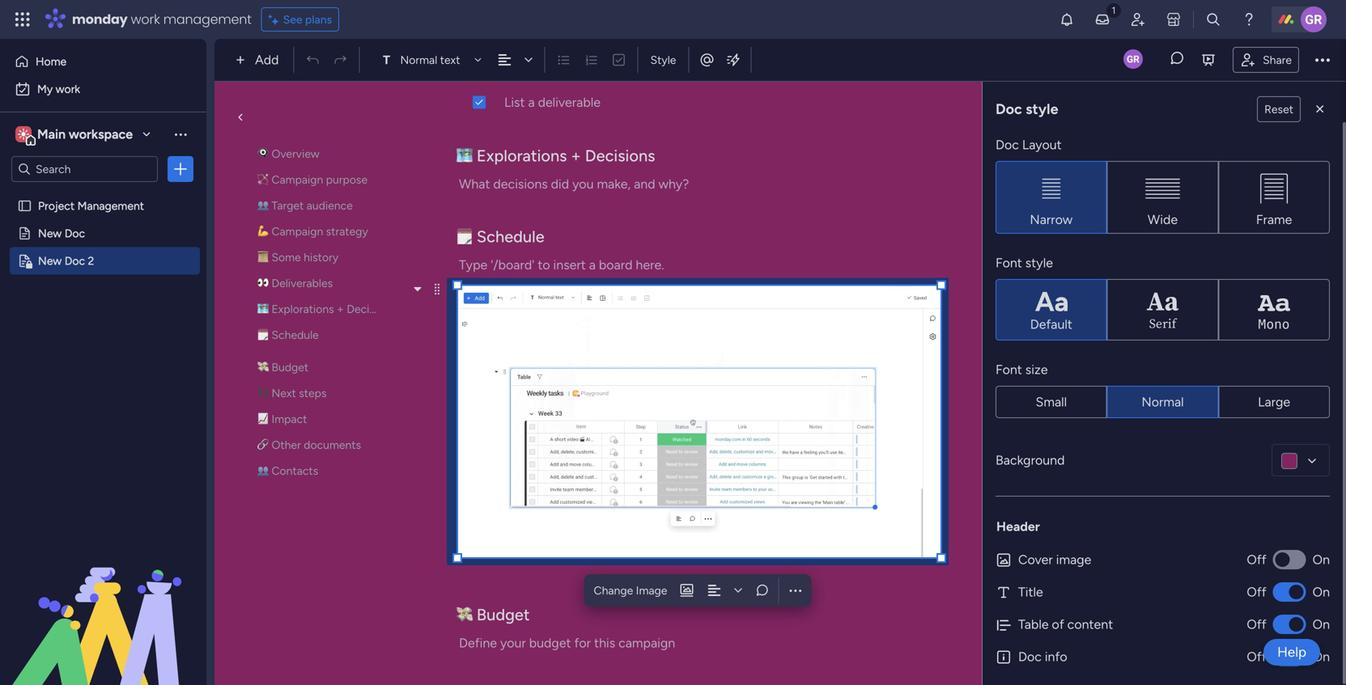 Task type: describe. For each thing, give the bounding box(es) containing it.
large button
[[1219, 386, 1330, 419]]

🏹 campaign purpose
[[257, 173, 368, 187]]

my
[[37, 82, 53, 96]]

add button
[[229, 47, 289, 73]]

1 vertical spatial 👀
[[257, 276, 269, 290]]

large
[[1258, 395, 1291, 410]]

doc up new doc 2
[[65, 227, 85, 240]]

target
[[272, 199, 304, 213]]

button padding image
[[1312, 101, 1329, 117]]

management
[[77, 199, 144, 213]]

image
[[636, 584, 667, 598]]

table
[[1018, 617, 1049, 633]]

home option
[[10, 49, 197, 74]]

0 vertical spatial 🗺 explorations + decisions
[[457, 146, 655, 166]]

see plans
[[283, 13, 332, 26]]

invite members image
[[1130, 11, 1146, 28]]

off for info
[[1247, 650, 1267, 665]]

off for of
[[1247, 617, 1267, 633]]

small
[[1036, 395, 1067, 410]]

frame button
[[1219, 161, 1330, 234]]

Search in workspace field
[[34, 160, 135, 179]]

monday
[[72, 10, 128, 28]]

serif button
[[1107, 279, 1219, 341]]

see plans button
[[261, 7, 339, 32]]

👥 for 👥 target audience
[[257, 199, 269, 213]]

1 workspace image from the left
[[15, 125, 32, 143]]

👥 contacts
[[257, 464, 318, 478]]

🏹
[[257, 173, 269, 187]]

some
[[272, 251, 301, 264]]

1 image
[[1107, 1, 1121, 19]]

default button
[[996, 279, 1107, 341]]

menu image
[[431, 283, 443, 296]]

👣 next steps
[[257, 387, 327, 400]]

0 horizontal spatial 🗓 schedule
[[257, 328, 319, 342]]

small button
[[996, 386, 1107, 419]]

doc info
[[1018, 650, 1068, 665]]

👁‍🗨 overview
[[257, 147, 320, 161]]

search everything image
[[1205, 11, 1222, 28]]

📈
[[257, 412, 269, 426]]

of
[[1052, 617, 1064, 633]]

group for doc layout
[[996, 161, 1330, 234]]

👁‍🗨
[[257, 147, 269, 161]]

mention image
[[699, 52, 715, 68]]

0 vertical spatial budget
[[272, 361, 309, 374]]

see
[[283, 13, 302, 26]]

2 off from the top
[[1247, 585, 1267, 600]]

update feed image
[[1095, 11, 1111, 28]]

doc left 2
[[65, 254, 85, 268]]

1 horizontal spatial decisions
[[585, 146, 655, 166]]

0 vertical spatial 💸
[[257, 361, 269, 374]]

main workspace button
[[11, 121, 158, 148]]

history
[[304, 251, 339, 264]]

serif group
[[996, 279, 1330, 341]]

plans
[[305, 13, 332, 26]]

share
[[1263, 53, 1292, 67]]

new doc
[[38, 227, 85, 240]]

contacts
[[272, 464, 318, 478]]

campaign for strategy
[[272, 225, 323, 238]]

v2 ellipsis image
[[1316, 49, 1330, 70]]

work for my
[[56, 82, 80, 96]]

add
[[255, 52, 279, 68]]

style for doc style
[[1026, 100, 1059, 118]]

purpose
[[326, 173, 368, 187]]

workspace
[[69, 127, 133, 142]]

narrow button
[[996, 161, 1107, 234]]

header
[[997, 519, 1040, 535]]

reset button
[[1257, 96, 1301, 122]]

select product image
[[15, 11, 31, 28]]

impact
[[272, 412, 307, 426]]

text
[[440, 53, 460, 67]]

overview
[[272, 147, 320, 161]]

font size
[[996, 362, 1048, 378]]

🔗
[[257, 438, 269, 452]]

👥 for 👥 contacts
[[257, 464, 269, 478]]

workspace selection element
[[15, 125, 135, 146]]

📜 some history
[[257, 251, 339, 264]]

audience
[[307, 199, 353, 213]]

doc for doc info
[[1018, 650, 1042, 665]]

title
[[1018, 585, 1043, 600]]

👥 target audience
[[257, 199, 353, 213]]

on for of
[[1313, 617, 1330, 633]]

font style
[[996, 255, 1053, 271]]

layout
[[1022, 137, 1062, 153]]

public board image
[[17, 198, 32, 214]]

my work option
[[10, 76, 197, 102]]

doc style
[[996, 100, 1059, 118]]

campaign for purpose
[[272, 173, 323, 187]]

home
[[36, 55, 67, 68]]

2 workspace image from the left
[[18, 125, 29, 143]]

change image
[[594, 584, 667, 598]]

image
[[1056, 553, 1092, 568]]

project
[[38, 199, 75, 213]]

greg robinson image
[[1301, 6, 1327, 32]]

normal for normal
[[1142, 395, 1184, 410]]

table of content
[[1018, 617, 1113, 633]]

management
[[163, 10, 252, 28]]

reset
[[1265, 102, 1294, 116]]

📈 impact
[[257, 412, 307, 426]]

help
[[1278, 644, 1307, 661]]



Task type: vqa. For each thing, say whether or not it's contained in the screenshot.
Manage any type of project. Assign owners, set timelines and keep track of where your project stands.
no



Task type: locate. For each thing, give the bounding box(es) containing it.
wide
[[1148, 212, 1178, 227]]

size
[[1026, 362, 1048, 378]]

group
[[996, 161, 1330, 234], [996, 386, 1330, 419]]

1 horizontal spatial deliverables
[[477, 64, 565, 83]]

1 horizontal spatial 🗓 schedule
[[457, 227, 545, 247]]

💪
[[257, 225, 269, 238]]

4 off from the top
[[1247, 650, 1267, 665]]

0 vertical spatial 🗓 schedule
[[457, 227, 545, 247]]

👥 left the target
[[257, 199, 269, 213]]

1 vertical spatial deliverables
[[272, 276, 333, 290]]

public board image
[[17, 226, 32, 241]]

style button
[[643, 46, 684, 74]]

2 on from the top
[[1313, 585, 1330, 600]]

option
[[0, 191, 206, 195]]

0 horizontal spatial 👀
[[257, 276, 269, 290]]

0 horizontal spatial decisions
[[347, 302, 396, 316]]

new
[[38, 227, 62, 240], [38, 254, 62, 268]]

1 vertical spatial 🗺 explorations
[[257, 302, 334, 316]]

work for monday
[[131, 10, 160, 28]]

1 horizontal spatial +
[[571, 146, 581, 166]]

font for font style
[[996, 255, 1022, 271]]

other
[[272, 438, 301, 452]]

+
[[571, 146, 581, 166], [337, 302, 344, 316]]

doc up doc layout
[[996, 100, 1022, 118]]

normal left text
[[400, 53, 437, 67]]

home link
[[10, 49, 197, 74]]

0 vertical spatial group
[[996, 161, 1330, 234]]

1 horizontal spatial 👀
[[457, 64, 473, 83]]

monday marketplace image
[[1166, 11, 1182, 28]]

0 horizontal spatial +
[[337, 302, 344, 316]]

workspace options image
[[172, 126, 189, 142]]

1 campaign from the top
[[272, 173, 323, 187]]

budget
[[272, 361, 309, 374], [477, 605, 530, 625]]

📜
[[257, 251, 269, 264]]

2 campaign from the top
[[272, 225, 323, 238]]

monday work management
[[72, 10, 252, 28]]

1 👥 from the top
[[257, 199, 269, 213]]

0 horizontal spatial 🗺 explorations + decisions
[[257, 302, 396, 316]]

1 vertical spatial group
[[996, 386, 1330, 419]]

0 horizontal spatial 💸
[[257, 361, 269, 374]]

workspace image
[[15, 125, 32, 143], [18, 125, 29, 143]]

3 off from the top
[[1247, 617, 1267, 633]]

🔗 other documents
[[257, 438, 361, 452]]

👥
[[257, 199, 269, 213], [257, 464, 269, 478]]

normal text
[[400, 53, 460, 67]]

1 horizontal spatial normal
[[1142, 395, 1184, 410]]

info
[[1045, 650, 1068, 665]]

👀
[[457, 64, 473, 83], [257, 276, 269, 290]]

0 vertical spatial deliverables
[[477, 64, 565, 83]]

work right monday
[[131, 10, 160, 28]]

1 vertical spatial budget
[[477, 605, 530, 625]]

1 vertical spatial 🗓 schedule
[[257, 328, 319, 342]]

0 vertical spatial 🗺 explorations
[[457, 146, 567, 166]]

board activity image
[[1124, 49, 1143, 69]]

doc left layout
[[996, 137, 1019, 153]]

group for font size
[[996, 386, 1330, 419]]

normal for normal text
[[400, 53, 437, 67]]

👥 down 🔗
[[257, 464, 269, 478]]

0 horizontal spatial deliverables
[[272, 276, 333, 290]]

new right private board icon
[[38, 254, 62, 268]]

font for font size
[[996, 362, 1022, 378]]

👣
[[257, 387, 269, 400]]

share button
[[1233, 47, 1299, 73]]

main
[[37, 127, 66, 142]]

font up default button
[[996, 255, 1022, 271]]

1 vertical spatial style
[[1026, 255, 1053, 271]]

cover image
[[1018, 553, 1092, 568]]

mono button
[[1219, 279, 1330, 341]]

0 horizontal spatial normal
[[400, 53, 437, 67]]

2 new from the top
[[38, 254, 62, 268]]

0 vertical spatial 👀 deliverables
[[457, 64, 565, 83]]

deliverables right text
[[477, 64, 565, 83]]

strategy
[[326, 225, 368, 238]]

documents
[[304, 438, 361, 452]]

0 horizontal spatial work
[[56, 82, 80, 96]]

3 on from the top
[[1313, 617, 1330, 633]]

0 vertical spatial work
[[131, 10, 160, 28]]

1 font from the top
[[996, 255, 1022, 271]]

4 on from the top
[[1313, 650, 1330, 665]]

0 horizontal spatial 💸 budget
[[257, 361, 309, 374]]

1 horizontal spatial budget
[[477, 605, 530, 625]]

deliverables down 📜 some history
[[272, 276, 333, 290]]

1 vertical spatial normal
[[1142, 395, 1184, 410]]

1 new from the top
[[38, 227, 62, 240]]

decisions
[[585, 146, 655, 166], [347, 302, 396, 316]]

normal down serif
[[1142, 395, 1184, 410]]

narrow
[[1030, 212, 1073, 227]]

work inside option
[[56, 82, 80, 96]]

private board image
[[17, 253, 32, 269]]

normal inside button
[[1142, 395, 1184, 410]]

🗺 explorations
[[457, 146, 567, 166], [257, 302, 334, 316]]

💸 budget
[[257, 361, 309, 374], [457, 605, 530, 625]]

group containing small
[[996, 386, 1330, 419]]

2 group from the top
[[996, 386, 1330, 419]]

show caption image
[[679, 583, 695, 599]]

normal
[[400, 53, 437, 67], [1142, 395, 1184, 410]]

2 👥 from the top
[[257, 464, 269, 478]]

mono
[[1259, 317, 1290, 332]]

campaign down overview
[[272, 173, 323, 187]]

on for image
[[1313, 553, 1330, 568]]

1 vertical spatial 🗺 explorations + decisions
[[257, 302, 396, 316]]

frame
[[1256, 212, 1292, 227]]

0 vertical spatial style
[[1026, 100, 1059, 118]]

campaign
[[272, 173, 323, 187], [272, 225, 323, 238]]

background
[[996, 453, 1065, 468]]

off for image
[[1247, 553, 1267, 568]]

1 vertical spatial decisions
[[347, 302, 396, 316]]

🗓 schedule
[[457, 227, 545, 247], [257, 328, 319, 342]]

normal button
[[1107, 386, 1219, 419]]

doc left "info"
[[1018, 650, 1042, 665]]

lottie animation element
[[0, 522, 206, 686]]

content
[[1068, 617, 1113, 633]]

doc for doc style
[[996, 100, 1022, 118]]

project management
[[38, 199, 144, 213]]

1 vertical spatial new
[[38, 254, 62, 268]]

campaign up 📜 some history
[[272, 225, 323, 238]]

wide button
[[1107, 161, 1219, 234]]

1 vertical spatial campaign
[[272, 225, 323, 238]]

1 horizontal spatial 👀 deliverables
[[457, 64, 565, 83]]

notifications image
[[1059, 11, 1075, 28]]

options image
[[172, 161, 189, 177]]

my work
[[37, 82, 80, 96]]

style for font style
[[1026, 255, 1053, 271]]

main workspace
[[37, 127, 133, 142]]

doc
[[996, 100, 1022, 118], [996, 137, 1019, 153], [65, 227, 85, 240], [65, 254, 85, 268], [1018, 650, 1042, 665]]

0 vertical spatial 👥
[[257, 199, 269, 213]]

more actions image
[[787, 583, 803, 599]]

👀 deliverables
[[457, 64, 565, 83], [257, 276, 333, 290]]

0 vertical spatial 👀
[[457, 64, 473, 83]]

on for info
[[1313, 650, 1330, 665]]

1 horizontal spatial 💸
[[457, 605, 473, 625]]

style
[[1026, 100, 1059, 118], [1026, 255, 1053, 271]]

on
[[1313, 553, 1330, 568], [1313, 585, 1330, 600], [1313, 617, 1330, 633], [1313, 650, 1330, 665]]

change
[[594, 584, 633, 598]]

1 group from the top
[[996, 161, 1330, 234]]

0 vertical spatial font
[[996, 255, 1022, 271]]

1 off from the top
[[1247, 553, 1267, 568]]

1 horizontal spatial 🗺 explorations + decisions
[[457, 146, 655, 166]]

1 vertical spatial 👀 deliverables
[[257, 276, 333, 290]]

🗺 explorations + decisions
[[457, 146, 655, 166], [257, 302, 396, 316]]

1 horizontal spatial 🗺 explorations
[[457, 146, 567, 166]]

0 vertical spatial decisions
[[585, 146, 655, 166]]

new for new doc 2
[[38, 254, 62, 268]]

group containing narrow
[[996, 161, 1330, 234]]

💪 campaign strategy
[[257, 225, 368, 238]]

0 horizontal spatial budget
[[272, 361, 309, 374]]

default
[[1030, 317, 1073, 332]]

0 horizontal spatial 👀 deliverables
[[257, 276, 333, 290]]

serif
[[1149, 317, 1177, 333]]

0 vertical spatial new
[[38, 227, 62, 240]]

font
[[996, 255, 1022, 271], [996, 362, 1022, 378]]

help image
[[1241, 11, 1257, 28]]

1 horizontal spatial 💸 budget
[[457, 605, 530, 625]]

💸
[[257, 361, 269, 374], [457, 605, 473, 625]]

0 vertical spatial normal
[[400, 53, 437, 67]]

list box
[[0, 189, 206, 493]]

deliverables
[[477, 64, 565, 83], [272, 276, 333, 290]]

1 vertical spatial font
[[996, 362, 1022, 378]]

cover
[[1018, 553, 1053, 568]]

new right public board icon
[[38, 227, 62, 240]]

2
[[88, 254, 94, 268]]

list box containing project management
[[0, 189, 206, 493]]

new for new doc
[[38, 227, 62, 240]]

style up layout
[[1026, 100, 1059, 118]]

next
[[272, 387, 296, 400]]

1 horizontal spatial work
[[131, 10, 160, 28]]

new doc 2
[[38, 254, 94, 268]]

1 vertical spatial +
[[337, 302, 344, 316]]

doc layout
[[996, 137, 1062, 153]]

1 vertical spatial work
[[56, 82, 80, 96]]

1 vertical spatial 💸 budget
[[457, 605, 530, 625]]

0 vertical spatial campaign
[[272, 173, 323, 187]]

steps
[[299, 387, 327, 400]]

style down narrow
[[1026, 255, 1053, 271]]

font left size
[[996, 362, 1022, 378]]

1 vertical spatial 👥
[[257, 464, 269, 478]]

change image button
[[587, 578, 674, 604]]

my work link
[[10, 76, 197, 102]]

dynamic values image
[[725, 52, 741, 68]]

help button
[[1264, 640, 1320, 666]]

style
[[650, 53, 676, 67]]

0 horizontal spatial 🗺 explorations
[[257, 302, 334, 316]]

0 vertical spatial 💸 budget
[[257, 361, 309, 374]]

lottie animation image
[[0, 522, 206, 686]]

2 font from the top
[[996, 362, 1022, 378]]

doc for doc layout
[[996, 137, 1019, 153]]

1 on from the top
[[1313, 553, 1330, 568]]

1 vertical spatial 💸
[[457, 605, 473, 625]]

work right my
[[56, 82, 80, 96]]

0 vertical spatial +
[[571, 146, 581, 166]]



